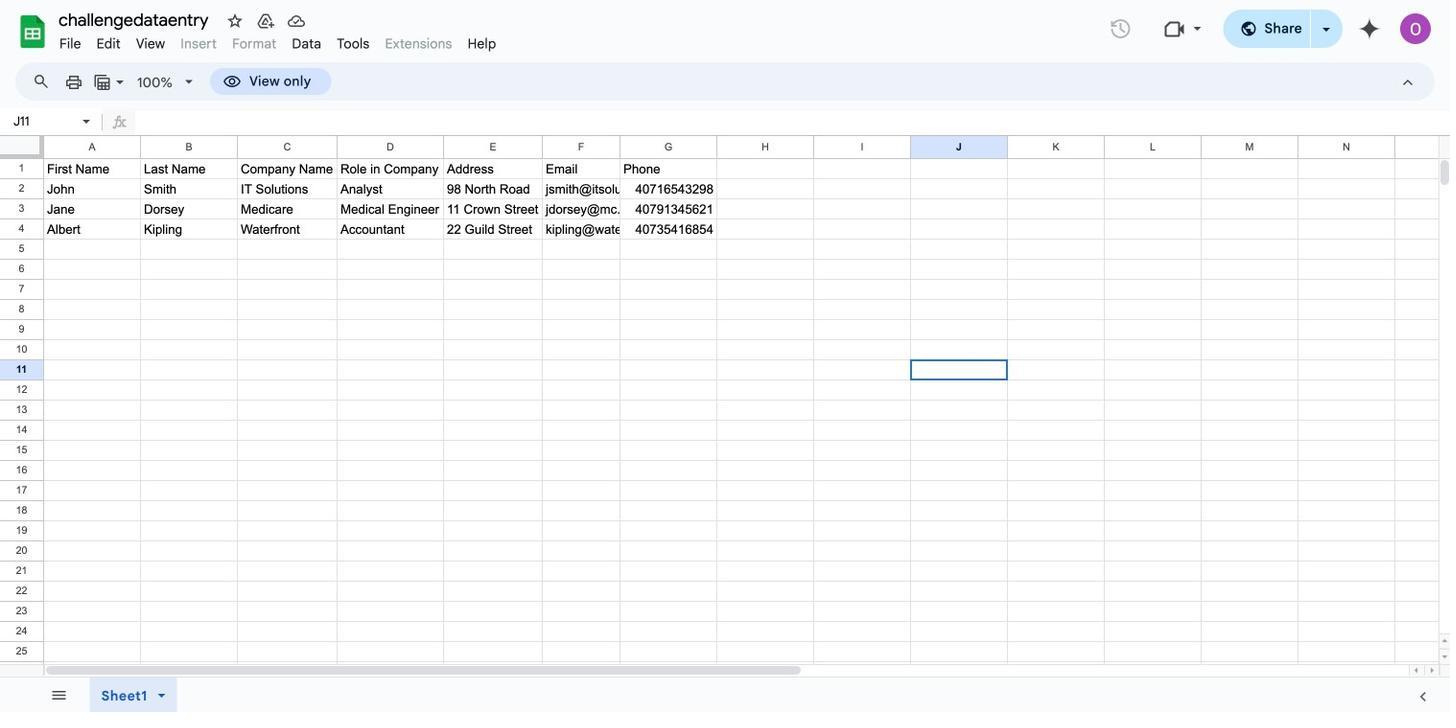 Task type: describe. For each thing, give the bounding box(es) containing it.
Star checkbox
[[222, 8, 248, 35]]

4 menu item from the left
[[284, 33, 329, 55]]

1 menu item from the left
[[52, 33, 89, 55]]

2 menu item from the left
[[89, 33, 128, 55]]

all sheets image
[[43, 680, 74, 711]]

6 menu item from the left
[[460, 33, 504, 55]]

print (⌘p) image
[[64, 73, 83, 92]]

menu bar banner
[[0, 0, 1450, 713]]

sheets home image
[[15, 14, 50, 49]]

1 toolbar from the left
[[83, 678, 193, 713]]



Task type: vqa. For each thing, say whether or not it's contained in the screenshot.
Shape image
no



Task type: locate. For each thing, give the bounding box(es) containing it.
share. anyone with the link. anyone who has the link can access. no sign-in required. image
[[1240, 20, 1257, 37]]

star image
[[225, 12, 245, 31]]

Menus field
[[24, 68, 66, 95]]

menu item
[[52, 33, 89, 55], [89, 33, 128, 55], [128, 33, 173, 55], [284, 33, 329, 55], [329, 33, 377, 55], [460, 33, 504, 55]]

main toolbar
[[57, 67, 332, 97]]

2 toolbar from the left
[[197, 678, 201, 713]]

hide the menus (ctrl+shift+f) image
[[1398, 73, 1418, 92]]

menu bar inside menu bar banner
[[52, 25, 504, 57]]

1 horizontal spatial toolbar
[[197, 678, 201, 713]]

None text field
[[135, 110, 1450, 135], [8, 112, 79, 131], [135, 110, 1450, 135], [8, 112, 79, 131]]

add shortcut to drive image
[[256, 12, 275, 31]]

Zoom text field
[[132, 69, 178, 96]]

application
[[0, 0, 1450, 713]]

toolbar
[[83, 678, 193, 713], [197, 678, 201, 713]]

3 menu item from the left
[[128, 33, 173, 55]]

0 horizontal spatial toolbar
[[83, 678, 193, 713]]

menu bar
[[52, 25, 504, 57]]

Zoom field
[[129, 68, 201, 97]]

quick sharing actions image
[[1323, 28, 1330, 58]]

document status: saved to drive. image
[[287, 12, 306, 31]]

name box (⌘ + j) element
[[6, 110, 96, 133]]

5 menu item from the left
[[329, 33, 377, 55]]



